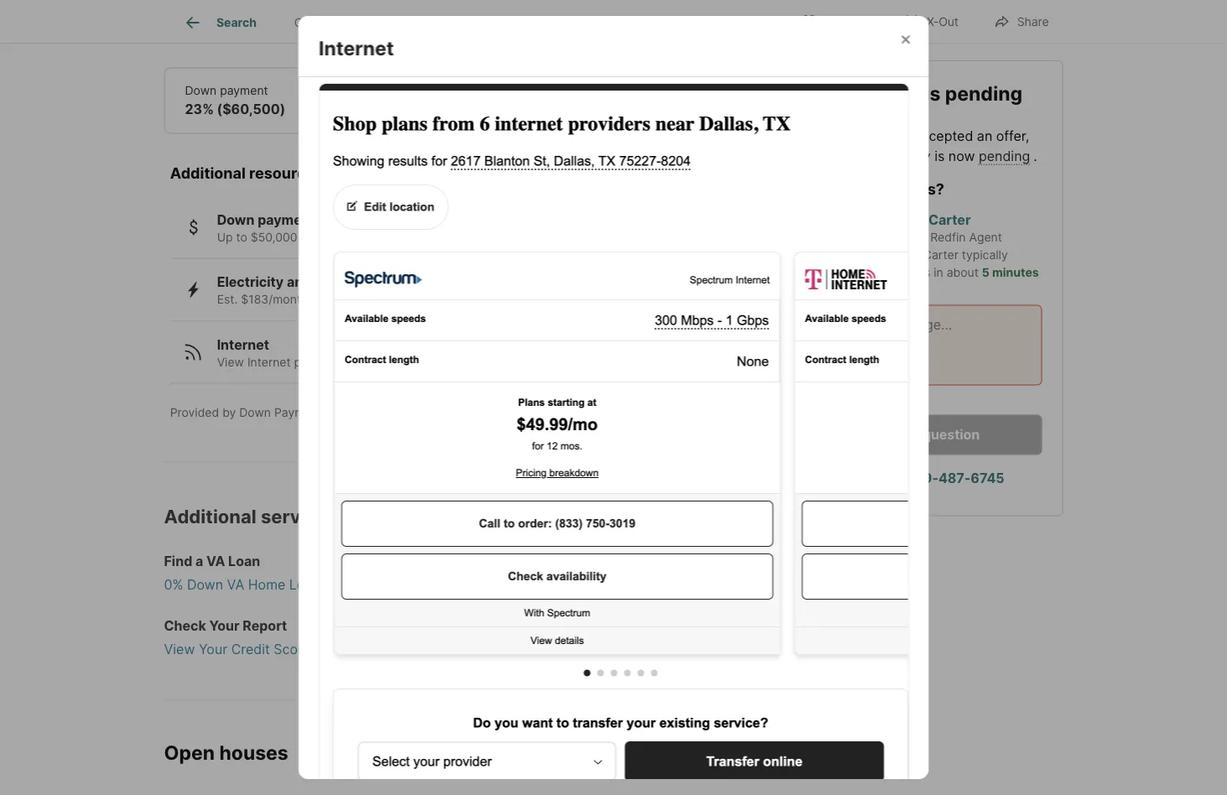 Task type: locate. For each thing, give the bounding box(es) containing it.
to
[[236, 230, 247, 245]]

available left for
[[407, 355, 455, 370]]

this down seller
[[850, 148, 873, 164]]

view
[[217, 355, 244, 370], [164, 642, 195, 658]]

1 vertical spatial a
[[196, 554, 203, 570]]

and up $183/month,
[[287, 274, 312, 291]]

0 vertical spatial tami
[[894, 212, 926, 228]]

ask a question
[[885, 427, 981, 443]]

Write a message... text field
[[836, 315, 1029, 375]]

wattbuy,
[[385, 406, 434, 421]]

search
[[216, 15, 257, 30]]

home up the report
[[248, 577, 286, 594]]

property details
[[384, 15, 473, 30]]

0 horizontal spatial loan
[[228, 554, 260, 570]]

.
[[1034, 148, 1038, 164]]

tami inside tami carter typically replies in about
[[894, 248, 921, 262]]

1 horizontal spatial home
[[354, 84, 386, 98]]

is down accepted
[[935, 148, 945, 164]]

0 vertical spatial payment
[[220, 84, 268, 98]]

pending up an
[[946, 81, 1023, 105]]

1 horizontal spatial home
[[868, 81, 921, 105]]

home
[[354, 84, 386, 98], [248, 577, 286, 594]]

0 vertical spatial details
[[436, 15, 473, 30]]

payment for assistance
[[258, 212, 316, 228]]

0 horizontal spatial a
[[196, 554, 203, 570]]

is up accepted
[[925, 81, 941, 105]]

replies
[[894, 265, 931, 280]]

additional down 23%
[[170, 165, 246, 183]]

0% down va home loans: get quote link
[[164, 576, 785, 596]]

available
[[301, 230, 349, 245], [407, 355, 455, 370]]

and inside electricity and solar est. $183/month, save                  $183 with rooftop solar
[[287, 274, 312, 291]]

down payment assistance up to $50,000 available from 20 programs
[[217, 212, 452, 245]]

details inside 'tab'
[[436, 15, 473, 30]]

home
[[868, 81, 921, 105], [501, 355, 532, 370]]

about
[[947, 265, 979, 280]]

0 vertical spatial additional
[[170, 165, 246, 183]]

this right for
[[477, 355, 497, 370]]

a right 'ask'
[[913, 427, 920, 443]]

down up to
[[217, 212, 255, 228]]

tami down dallas
[[894, 248, 921, 262]]

by
[[223, 406, 236, 421]]

view down check
[[164, 642, 195, 658]]

loan down additional services
[[228, 554, 260, 570]]

find a va loan 0% down va home loans: get quote
[[164, 554, 400, 594]]

10-
[[498, 102, 520, 118]]

0 vertical spatial home
[[354, 84, 386, 98]]

a right 'find'
[[196, 554, 203, 570]]

0 vertical spatial va
[[207, 554, 225, 570]]

1 vertical spatial tami
[[894, 248, 921, 262]]

internet
[[319, 36, 394, 60], [217, 337, 269, 353], [248, 355, 291, 370]]

sale & tax history tab
[[491, 3, 626, 43]]

assistance
[[319, 212, 390, 228]]

469-487-6745
[[906, 470, 1005, 487]]

1 vertical spatial loan
[[228, 554, 260, 570]]

tami
[[894, 212, 926, 228], [894, 248, 921, 262]]

additional for additional services
[[164, 506, 257, 529]]

1 horizontal spatial available
[[407, 355, 455, 370]]

1 vertical spatial home
[[501, 355, 532, 370]]

0%
[[164, 577, 183, 594]]

payment up ($60,500)
[[220, 84, 268, 98]]

accepted
[[914, 127, 974, 144]]

1 tami from the top
[[894, 212, 926, 228]]

carter
[[929, 212, 972, 228], [924, 248, 959, 262]]

pending down offer,
[[980, 148, 1031, 164]]

open houses
[[164, 742, 289, 765]]

property
[[877, 148, 931, 164]]

loan inside "find a va loan 0% down va home loans: get quote"
[[228, 554, 260, 570]]

home inside "find a va loan 0% down va home loans: get quote"
[[248, 577, 286, 594]]

1 vertical spatial additional
[[164, 506, 257, 529]]

0 horizontal spatial available
[[301, 230, 349, 245]]

carter inside tami carter typically replies in about
[[924, 248, 959, 262]]

home right for
[[501, 355, 532, 370]]

1 vertical spatial carter
[[924, 248, 959, 262]]

1 vertical spatial your
[[199, 642, 228, 658]]

tab list containing search
[[164, 0, 721, 43]]

available inside down payment assistance up to $50,000 available from 20 programs
[[301, 230, 349, 245]]

details right property
[[436, 15, 473, 30]]

down right 0%
[[187, 577, 223, 594]]

loan up 10-
[[498, 84, 525, 98]]

2 tami from the top
[[894, 248, 921, 262]]

1 vertical spatial is
[[935, 148, 945, 164]]

0 vertical spatial is
[[925, 81, 941, 105]]

1 vertical spatial payment
[[258, 212, 316, 228]]

solar
[[315, 274, 347, 291], [446, 293, 473, 307]]

1 vertical spatial solar
[[446, 293, 473, 307]]

and right plans
[[327, 355, 348, 370]]

internet element
[[319, 16, 414, 60]]

tami carter link
[[894, 212, 972, 228]]

and inside internet view internet plans and providers available for this home
[[327, 355, 348, 370]]

0 vertical spatial available
[[301, 230, 349, 245]]

0 horizontal spatial home
[[501, 355, 532, 370]]

0 vertical spatial home
[[868, 81, 921, 105]]

available down assistance
[[301, 230, 349, 245]]

loan
[[498, 84, 525, 98], [228, 554, 260, 570]]

1 horizontal spatial details
[[528, 84, 565, 98]]

va right 'find'
[[207, 554, 225, 570]]

solar right rooftop
[[446, 293, 473, 307]]

provided
[[170, 406, 219, 421]]

1 horizontal spatial va
[[227, 577, 244, 594]]

est.
[[217, 293, 238, 307]]

tami up dallas
[[894, 212, 926, 228]]

offer,
[[997, 127, 1030, 144]]

internet left plans
[[248, 355, 291, 370]]

details up fixed,
[[528, 84, 565, 98]]

469-487-6745 link
[[906, 470, 1005, 487]]

details
[[436, 15, 473, 30], [528, 84, 565, 98]]

redfin
[[931, 230, 967, 244]]

carter up redfin
[[929, 212, 972, 228]]

your down check
[[199, 642, 228, 658]]

1 vertical spatial home
[[248, 577, 286, 594]]

homeowners' insurance
[[184, 23, 337, 39]]

available inside internet view internet plans and providers available for this home
[[407, 355, 455, 370]]

additional resources
[[170, 165, 323, 183]]

loan details 10-yr fixed, 7.27%
[[498, 84, 614, 118]]

loans:
[[289, 577, 331, 594]]

carter inside "tami carter dallas redfin agent"
[[929, 212, 972, 228]]

0 vertical spatial this
[[850, 148, 873, 164]]

the seller has accepted an offer, and this property is now
[[822, 127, 1030, 164]]

pending
[[946, 81, 1023, 105], [980, 148, 1031, 164]]

share button
[[980, 4, 1064, 38]]

this inside internet view internet plans and providers available for this home
[[477, 355, 497, 370]]

homeowners'
[[184, 23, 271, 39]]

and down the
[[822, 148, 846, 164]]

internet down the overview
[[319, 36, 394, 60]]

available for assistance
[[301, 230, 349, 245]]

payment for 23%
[[220, 84, 268, 98]]

internet for internet view internet plans and providers available for this home
[[217, 337, 269, 353]]

0 horizontal spatial solar
[[315, 274, 347, 291]]

this home is pending
[[822, 81, 1023, 105]]

and
[[822, 148, 846, 164], [287, 274, 312, 291], [327, 355, 348, 370], [437, 406, 458, 421]]

details for property details
[[436, 15, 473, 30]]

carter up in
[[924, 248, 959, 262]]

additional up 'find'
[[164, 506, 257, 529]]

0 horizontal spatial details
[[436, 15, 473, 30]]

this inside the seller has accepted an offer, and this property is now
[[850, 148, 873, 164]]

loan inside loan details 10-yr fixed, 7.27%
[[498, 84, 525, 98]]

0 horizontal spatial home
[[248, 577, 286, 594]]

1 vertical spatial this
[[477, 355, 497, 370]]

2 vertical spatial internet
[[248, 355, 291, 370]]

ask a question button
[[822, 415, 1043, 455]]

payment
[[220, 84, 268, 98], [258, 212, 316, 228]]

0 horizontal spatial this
[[477, 355, 497, 370]]

payment inside down payment 23% ($60,500)
[[220, 84, 268, 98]]

tami inside "tami carter dallas redfin agent"
[[894, 212, 926, 228]]

0 vertical spatial view
[[217, 355, 244, 370]]

0 vertical spatial pending
[[946, 81, 1023, 105]]

view inside "check your report view your credit score"
[[164, 642, 195, 658]]

tab list
[[164, 0, 721, 43]]

1 vertical spatial view
[[164, 642, 195, 658]]

1 horizontal spatial a
[[913, 427, 920, 443]]

va up the report
[[227, 577, 244, 594]]

0 vertical spatial a
[[913, 427, 920, 443]]

yr
[[520, 102, 533, 118]]

alert
[[822, 389, 1029, 401]]

0 vertical spatial your
[[209, 619, 240, 635]]

share
[[1018, 15, 1050, 29]]

x-out button
[[890, 4, 973, 38]]

0 vertical spatial carter
[[929, 212, 972, 228]]

favorite
[[825, 15, 869, 29]]

1 vertical spatial details
[[528, 84, 565, 98]]

1 vertical spatial available
[[407, 355, 455, 370]]

internet view internet plans and providers available for this home
[[217, 337, 532, 370]]

home up the $265,000
[[354, 84, 386, 98]]

your up credit
[[209, 619, 240, 635]]

tami carter typically replies in about
[[894, 248, 1009, 280]]

available for internet
[[407, 355, 455, 370]]

view up by
[[217, 355, 244, 370]]

a
[[913, 427, 920, 443], [196, 554, 203, 570]]

is
[[925, 81, 941, 105], [935, 148, 945, 164]]

a inside "find a va loan 0% down va home loans: get quote"
[[196, 554, 203, 570]]

solar up save
[[315, 274, 347, 291]]

0 vertical spatial loan
[[498, 84, 525, 98]]

history
[[569, 15, 607, 30]]

internet down est.
[[217, 337, 269, 353]]

1 vertical spatial internet
[[217, 337, 269, 353]]

payment up $50,000
[[258, 212, 316, 228]]

1 horizontal spatial this
[[850, 148, 873, 164]]

a inside button
[[913, 427, 920, 443]]

1 horizontal spatial view
[[217, 355, 244, 370]]

home up has
[[868, 81, 921, 105]]

payment inside down payment assistance up to $50,000 available from 20 programs
[[258, 212, 316, 228]]

va
[[207, 554, 225, 570], [227, 577, 244, 594]]

details inside loan details 10-yr fixed, 7.27%
[[528, 84, 565, 98]]

0 horizontal spatial view
[[164, 642, 195, 658]]

down up 23%
[[185, 84, 217, 98]]

internet inside dialog
[[319, 36, 394, 60]]

0 vertical spatial internet
[[319, 36, 394, 60]]

1 horizontal spatial loan
[[498, 84, 525, 98]]

tami carter dallas redfin agent
[[894, 212, 1003, 244]]

typically
[[963, 248, 1009, 262]]

with
[[375, 293, 399, 307]]

fixed,
[[536, 102, 573, 118]]

($60,500)
[[217, 102, 286, 118]]

find
[[164, 554, 192, 570]]



Task type: describe. For each thing, give the bounding box(es) containing it.
tax
[[548, 15, 565, 30]]

report
[[243, 619, 287, 635]]

the
[[822, 127, 847, 144]]

tami for tami carter dallas redfin agent
[[894, 212, 926, 228]]

down inside down payment 23% ($60,500)
[[185, 84, 217, 98]]

rooftop
[[402, 293, 443, 307]]

dallas redfin agenttami carter image
[[822, 212, 881, 270]]

20
[[382, 230, 396, 245]]

&
[[537, 15, 545, 30]]

down payment 23% ($60,500)
[[185, 84, 286, 118]]

469-
[[906, 470, 939, 487]]

question
[[923, 427, 981, 443]]

additional for additional resources
[[170, 165, 246, 183]]

internet dialog
[[298, 16, 930, 796]]

23%
[[185, 102, 214, 118]]

open
[[164, 742, 215, 765]]

a for ask
[[913, 427, 920, 443]]

allconnect
[[462, 406, 522, 421]]

resource,
[[326, 406, 381, 421]]

home inside home price $265,000
[[354, 84, 386, 98]]

in
[[934, 265, 944, 280]]

down right by
[[239, 406, 271, 421]]

minutes
[[993, 265, 1040, 280]]

$265,000
[[354, 102, 419, 118]]

home price $265,000
[[354, 84, 419, 118]]

and right wattbuy,
[[437, 406, 458, 421]]

providers
[[351, 355, 403, 370]]

this
[[822, 81, 863, 105]]

houses
[[219, 742, 289, 765]]

carter for tami carter typically replies in about
[[924, 248, 959, 262]]

price
[[390, 84, 417, 98]]

7.27%
[[576, 102, 614, 118]]

out
[[939, 15, 959, 29]]

carter for tami carter dallas redfin agent
[[929, 212, 972, 228]]

x-out
[[927, 15, 959, 29]]

quote
[[361, 577, 400, 594]]

1 horizontal spatial solar
[[446, 293, 473, 307]]

a for find
[[196, 554, 203, 570]]

property details tab
[[366, 3, 491, 43]]

$183/month,
[[241, 293, 312, 307]]

seller
[[850, 127, 884, 144]]

sale & tax history
[[510, 15, 607, 30]]

tami for tami carter typically replies in about
[[894, 248, 921, 262]]

down inside down payment assistance up to $50,000 available from 20 programs
[[217, 212, 255, 228]]

an
[[978, 127, 993, 144]]

sale
[[510, 15, 534, 30]]

favorite button
[[787, 4, 883, 38]]

have
[[822, 179, 860, 198]]

pending link
[[980, 148, 1031, 164]]

check
[[164, 619, 206, 635]]

view your credit score link
[[164, 640, 785, 661]]

1 vertical spatial pending
[[980, 148, 1031, 164]]

487-
[[939, 470, 971, 487]]

0 horizontal spatial va
[[207, 554, 225, 570]]

services
[[261, 506, 338, 529]]

electricity and solar est. $183/month, save                  $183 with rooftop solar
[[217, 274, 473, 307]]

agent
[[970, 230, 1003, 244]]

programs
[[399, 230, 452, 245]]

home inside internet view internet plans and providers available for this home
[[501, 355, 532, 370]]

is inside the seller has accepted an offer, and this property is now
[[935, 148, 945, 164]]

additional services
[[164, 506, 338, 529]]

get
[[335, 577, 358, 594]]

5
[[983, 265, 990, 280]]

dallas
[[894, 230, 928, 244]]

resources
[[249, 165, 323, 183]]

electricity
[[217, 274, 284, 291]]

have questions?
[[822, 179, 945, 198]]

internet for internet
[[319, 36, 394, 60]]

credit
[[231, 642, 270, 658]]

questions?
[[863, 179, 945, 198]]

from
[[353, 230, 378, 245]]

has
[[888, 127, 911, 144]]

overview
[[294, 15, 347, 30]]

advertisement
[[613, 623, 683, 635]]

for
[[458, 355, 474, 370]]

homeowners' insurance link
[[184, 23, 337, 39]]

1 vertical spatial va
[[227, 577, 244, 594]]

schools tab
[[626, 3, 707, 43]]

$183
[[344, 293, 372, 307]]

plans
[[294, 355, 324, 370]]

search link
[[183, 13, 257, 33]]

x-
[[927, 15, 939, 29]]

6745
[[971, 470, 1005, 487]]

payment
[[274, 406, 323, 421]]

details for loan details 10-yr fixed, 7.27%
[[528, 84, 565, 98]]

5 minutes
[[983, 265, 1040, 280]]

schools
[[644, 15, 688, 30]]

0 vertical spatial solar
[[315, 274, 347, 291]]

view inside internet view internet plans and providers available for this home
[[217, 355, 244, 370]]

up
[[217, 230, 233, 245]]

down inside "find a va loan 0% down va home loans: get quote"
[[187, 577, 223, 594]]

and inside the seller has accepted an offer, and this property is now
[[822, 148, 846, 164]]

score
[[274, 642, 311, 658]]

property
[[384, 15, 433, 30]]

check your report view your credit score
[[164, 619, 311, 658]]

overview tab
[[276, 3, 366, 43]]

insurance
[[275, 23, 337, 39]]



Task type: vqa. For each thing, say whether or not it's contained in the screenshot.
1 related to People are leaving Charlotte for
no



